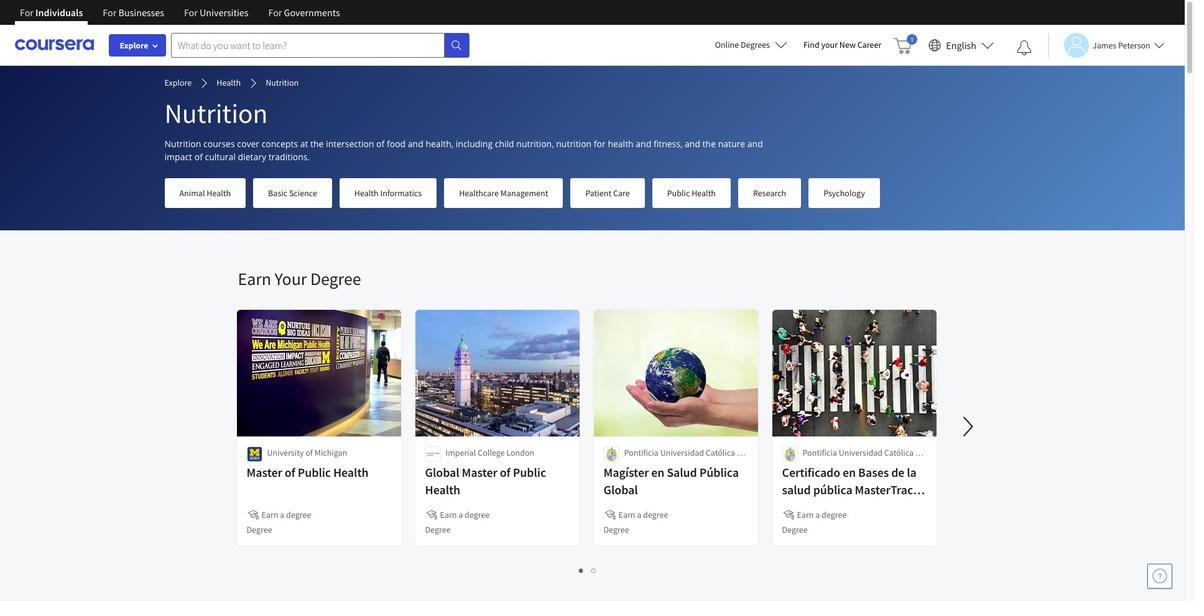 Task type: describe. For each thing, give the bounding box(es) containing it.
certificado
[[782, 465, 840, 481]]

chile for magíster
[[624, 460, 642, 471]]

next slide image
[[953, 412, 983, 442]]

a for certificado
[[815, 510, 820, 521]]

businesses
[[118, 6, 164, 19]]

a for master
[[280, 510, 284, 521]]

la
[[907, 465, 917, 481]]

public health
[[667, 188, 716, 199]]

health inside "animal health" link
[[207, 188, 231, 199]]

universidad for bases
[[839, 448, 882, 459]]

research
[[753, 188, 786, 199]]

concepts
[[262, 138, 298, 150]]

online degrees
[[715, 39, 770, 50]]

global inside "global master of public health"
[[425, 465, 459, 481]]

of up master of public health
[[305, 448, 313, 459]]

find your new career
[[803, 39, 881, 50]]

animal
[[179, 188, 205, 199]]

career
[[857, 39, 881, 50]]

4 and from the left
[[747, 138, 763, 150]]

universidad for salud
[[660, 448, 704, 459]]

imperial college london
[[446, 448, 534, 459]]

imperial college london image
[[425, 447, 441, 463]]

chevron down image
[[48, 19, 57, 27]]

magíster en salud pública global
[[604, 465, 739, 498]]

basic
[[268, 188, 287, 199]]

animal health
[[179, 188, 231, 199]]

magíster
[[604, 465, 649, 481]]

degree for global
[[465, 510, 490, 521]]

0 vertical spatial nutrition
[[266, 77, 299, 88]]

for businesses
[[103, 6, 164, 19]]

of down university
[[285, 465, 295, 481]]

pública
[[699, 465, 739, 481]]

global master of public health
[[425, 465, 546, 498]]

pontificia for magíster
[[624, 448, 659, 459]]

certificado en bases de la salud pública mastertrack® certificate
[[782, 465, 925, 516]]

católica for pública
[[706, 448, 735, 459]]

intersection
[[326, 138, 374, 150]]

2
[[591, 565, 596, 577]]

de for certificado en bases de la salud pública mastertrack® certificate
[[915, 448, 924, 459]]

basic science
[[268, 188, 317, 199]]

animal health link
[[164, 178, 246, 208]]

banner navigation
[[10, 0, 350, 34]]

healthcare management link
[[444, 178, 563, 208]]

online degrees button
[[705, 31, 797, 58]]

including
[[456, 138, 493, 150]]

governments
[[284, 6, 340, 19]]

for individuals
[[20, 6, 83, 19]]

psychology link
[[809, 178, 880, 208]]

pontificia universidad católica de chile image
[[604, 447, 619, 463]]

health
[[608, 138, 634, 150]]

your
[[821, 39, 838, 50]]

earn your degree
[[238, 268, 361, 290]]

james peterson
[[1093, 39, 1150, 51]]

2 and from the left
[[636, 138, 651, 150]]

degree for certificado
[[822, 510, 847, 521]]

healthcare
[[459, 188, 499, 199]]

public health link
[[652, 178, 731, 208]]

james peterson button
[[1048, 33, 1164, 58]]

university
[[267, 448, 304, 459]]

list inside earn your degree carousel element
[[238, 564, 937, 578]]

en for salud
[[651, 465, 664, 481]]

nutrition courses cover concepts at the intersection of food and health, including child nutrition, nutrition for health and fitness, and the nature and impact of cultural dietary traditions.
[[164, 138, 763, 163]]

of left food
[[376, 138, 385, 150]]

your
[[275, 268, 307, 290]]

london
[[506, 448, 534, 459]]

salud
[[782, 483, 811, 498]]

explore inside "dropdown button"
[[120, 40, 148, 51]]

peterson
[[1118, 39, 1150, 51]]

degrees
[[741, 39, 770, 50]]

salud
[[667, 465, 697, 481]]

earn a degree for global
[[440, 510, 490, 521]]

child
[[495, 138, 514, 150]]

explore link
[[164, 76, 192, 90]]

health inside health informatics link
[[354, 188, 379, 199]]

chile for certificado
[[803, 460, 821, 471]]

1 horizontal spatial explore
[[164, 77, 192, 88]]

master of public health
[[247, 465, 369, 481]]

master inside "global master of public health"
[[462, 465, 497, 481]]

0 horizontal spatial public
[[298, 465, 331, 481]]

fitness,
[[654, 138, 682, 150]]

pública
[[813, 483, 852, 498]]

de for magíster en salud pública global
[[737, 448, 746, 459]]

patient care link
[[571, 178, 645, 208]]

new
[[839, 39, 856, 50]]

degree for global master of public health
[[425, 525, 451, 536]]



Task type: locate. For each thing, give the bounding box(es) containing it.
2 earn a degree from the left
[[440, 510, 490, 521]]

earn left your
[[238, 268, 271, 290]]

0 horizontal spatial pontificia
[[624, 448, 659, 459]]

3 and from the left
[[685, 138, 700, 150]]

for for universities
[[184, 6, 198, 19]]

1 degree from the left
[[286, 510, 311, 521]]

imperial
[[446, 448, 476, 459]]

de up pública
[[737, 448, 746, 459]]

and right fitness,
[[685, 138, 700, 150]]

of inside "global master of public health"
[[500, 465, 510, 481]]

universidad up 'salud'
[[660, 448, 704, 459]]

the left nature
[[702, 138, 716, 150]]

pontificia for certificado
[[803, 448, 837, 459]]

nutrition,
[[516, 138, 554, 150]]

2 horizontal spatial de
[[915, 448, 924, 459]]

traditions.
[[268, 151, 310, 163]]

degree for magíster en salud pública global
[[604, 525, 629, 536]]

1 the from the left
[[310, 138, 324, 150]]

basic science link
[[253, 178, 332, 208]]

a down "global master of public health"
[[458, 510, 463, 521]]

en
[[651, 465, 664, 481], [843, 465, 856, 481]]

explore left health link on the left
[[164, 77, 192, 88]]

certificate
[[782, 500, 837, 516]]

pontificia
[[624, 448, 659, 459], [803, 448, 837, 459]]

for left the universities
[[184, 6, 198, 19]]

nutrition down 'what do you want to learn?' 'text box' at the top left
[[266, 77, 299, 88]]

earn
[[238, 268, 271, 290], [262, 510, 278, 521], [440, 510, 457, 521], [618, 510, 635, 521], [797, 510, 814, 521]]

earn down "global master of public health"
[[440, 510, 457, 521]]

1 and from the left
[[408, 138, 423, 150]]

0 horizontal spatial global
[[425, 465, 459, 481]]

0 horizontal spatial pontificia universidad católica de chile
[[624, 448, 746, 471]]

3 a from the left
[[637, 510, 641, 521]]

earn for global master of public health
[[440, 510, 457, 521]]

0 horizontal spatial en
[[651, 465, 664, 481]]

healthcare management
[[459, 188, 548, 199]]

1 for from the left
[[20, 6, 34, 19]]

1
[[579, 565, 584, 577]]

de
[[737, 448, 746, 459], [915, 448, 924, 459], [891, 465, 904, 481]]

degree down the "magíster en salud pública global"
[[643, 510, 668, 521]]

2 chile from the left
[[803, 460, 821, 471]]

2 pontificia universidad católica de chile from the left
[[803, 448, 924, 471]]

católica up pública
[[706, 448, 735, 459]]

católica for de
[[884, 448, 914, 459]]

1 en from the left
[[651, 465, 664, 481]]

food
[[387, 138, 406, 150]]

1 horizontal spatial public
[[513, 465, 546, 481]]

health informatics link
[[339, 178, 437, 208]]

1 vertical spatial nutrition
[[164, 96, 268, 131]]

earn a degree for master
[[262, 510, 311, 521]]

degree down master of public health
[[286, 510, 311, 521]]

1 horizontal spatial universidad
[[839, 448, 882, 459]]

1 horizontal spatial chile
[[803, 460, 821, 471]]

for for businesses
[[103, 6, 116, 19]]

2 a from the left
[[458, 510, 463, 521]]

and right food
[[408, 138, 423, 150]]

degree for certificado en bases de la salud pública mastertrack® certificate
[[782, 525, 808, 536]]

universidad up bases
[[839, 448, 882, 459]]

college
[[478, 448, 505, 459]]

at
[[300, 138, 308, 150]]

1 horizontal spatial pontificia universidad católica de chile
[[803, 448, 924, 471]]

nutrition up impact at the left top of page
[[164, 138, 201, 150]]

for left "governments"
[[268, 6, 282, 19]]

0 horizontal spatial master
[[247, 465, 282, 481]]

show notifications image
[[1017, 40, 1032, 55]]

earn a degree for certificado
[[797, 510, 847, 521]]

master down university of michigan icon
[[247, 465, 282, 481]]

health link
[[217, 76, 241, 90]]

earn a degree down master of public health
[[262, 510, 311, 521]]

find your new career link
[[797, 37, 888, 53]]

0 horizontal spatial católica
[[706, 448, 735, 459]]

research link
[[738, 178, 801, 208]]

3 degree from the left
[[643, 510, 668, 521]]

What do you want to learn? text field
[[171, 33, 445, 58]]

earn a degree down "pública"
[[797, 510, 847, 521]]

earn down magíster
[[618, 510, 635, 521]]

de inside "certificado en bases de la salud pública mastertrack® certificate"
[[891, 465, 904, 481]]

0 vertical spatial explore
[[120, 40, 148, 51]]

de left la
[[891, 465, 904, 481]]

degree for magíster
[[643, 510, 668, 521]]

nutrition
[[556, 138, 592, 150]]

the
[[310, 138, 324, 150], [702, 138, 716, 150]]

for
[[594, 138, 606, 150]]

1 horizontal spatial global
[[604, 483, 638, 498]]

1 earn a degree from the left
[[262, 510, 311, 521]]

None search field
[[171, 33, 470, 58]]

explore button
[[109, 34, 166, 57]]

mastertrack®
[[855, 483, 925, 498]]

chile right pontificia universidad católica de chile icon
[[624, 460, 642, 471]]

degree for master of public health
[[247, 525, 272, 536]]

en left 'salud'
[[651, 465, 664, 481]]

pontificia universidad católica de chile for bases
[[803, 448, 924, 471]]

nutrition inside nutrition courses cover concepts at the intersection of food and health, including child nutrition, nutrition for health and fitness, and the nature and impact of cultural dietary traditions.
[[164, 138, 201, 150]]

patient
[[585, 188, 611, 199]]

master down imperial college london
[[462, 465, 497, 481]]

1 vertical spatial global
[[604, 483, 638, 498]]

global down magíster
[[604, 483, 638, 498]]

4 degree from the left
[[822, 510, 847, 521]]

michigan
[[314, 448, 347, 459]]

1 vertical spatial explore
[[164, 77, 192, 88]]

earn for certificado en bases de la salud pública mastertrack® certificate
[[797, 510, 814, 521]]

earn for magíster en salud pública global
[[618, 510, 635, 521]]

2 master from the left
[[462, 465, 497, 481]]

2 horizontal spatial public
[[667, 188, 690, 199]]

2 católica from the left
[[884, 448, 914, 459]]

1 pontificia universidad católica de chile from the left
[[624, 448, 746, 471]]

global inside the "magíster en salud pública global"
[[604, 483, 638, 498]]

earn down master of public health
[[262, 510, 278, 521]]

of
[[376, 138, 385, 150], [194, 151, 203, 163], [305, 448, 313, 459], [285, 465, 295, 481], [500, 465, 510, 481]]

4 for from the left
[[268, 6, 282, 19]]

1 horizontal spatial pontificia
[[803, 448, 837, 459]]

0 horizontal spatial chile
[[624, 460, 642, 471]]

management
[[500, 188, 548, 199]]

for for governments
[[268, 6, 282, 19]]

university of michigan image
[[247, 447, 262, 463]]

coursera image
[[15, 35, 94, 55]]

help center image
[[1152, 570, 1167, 585]]

health,
[[426, 138, 453, 150]]

a for global
[[458, 510, 463, 521]]

nutrition up courses
[[164, 96, 268, 131]]

3 for from the left
[[184, 6, 198, 19]]

dietary
[[238, 151, 266, 163]]

of right impact at the left top of page
[[194, 151, 203, 163]]

and right nature
[[747, 138, 763, 150]]

public
[[667, 188, 690, 199], [298, 465, 331, 481], [513, 465, 546, 481]]

1 horizontal spatial católica
[[884, 448, 914, 459]]

nature
[[718, 138, 745, 150]]

2 the from the left
[[702, 138, 716, 150]]

public inside "global master of public health"
[[513, 465, 546, 481]]

0 horizontal spatial de
[[737, 448, 746, 459]]

for universities
[[184, 6, 248, 19]]

earn a degree
[[262, 510, 311, 521], [440, 510, 490, 521], [618, 510, 668, 521], [797, 510, 847, 521]]

individuals
[[36, 6, 83, 19]]

2 button
[[588, 564, 600, 578]]

chile right pontificia universidad católica de chile image
[[803, 460, 821, 471]]

1 button
[[575, 564, 588, 578]]

public down fitness,
[[667, 188, 690, 199]]

en inside "certificado en bases de la salud pública mastertrack® certificate"
[[843, 465, 856, 481]]

health inside public health link
[[692, 188, 716, 199]]

public down university of michigan
[[298, 465, 331, 481]]

for governments
[[268, 6, 340, 19]]

en for bases
[[843, 465, 856, 481]]

1 master from the left
[[247, 465, 282, 481]]

find
[[803, 39, 819, 50]]

impact
[[164, 151, 192, 163]]

2 en from the left
[[843, 465, 856, 481]]

explore down the for businesses
[[120, 40, 148, 51]]

1 a from the left
[[280, 510, 284, 521]]

pontificia universidad católica de chile for salud
[[624, 448, 746, 471]]

católica
[[706, 448, 735, 459], [884, 448, 914, 459]]

earn a degree for magíster
[[618, 510, 668, 521]]

a down magíster
[[637, 510, 641, 521]]

pontificia universidad católica de chile image
[[782, 447, 798, 463]]

4 a from the left
[[815, 510, 820, 521]]

public down london
[[513, 465, 546, 481]]

degree down "global master of public health"
[[465, 510, 490, 521]]

informatics
[[380, 188, 422, 199]]

2 for from the left
[[103, 6, 116, 19]]

degree for master
[[286, 510, 311, 521]]

university of michigan
[[267, 448, 347, 459]]

pontificia universidad católica de chile
[[624, 448, 746, 471], [803, 448, 924, 471]]

0 vertical spatial global
[[425, 465, 459, 481]]

list
[[238, 564, 937, 578]]

bases
[[858, 465, 889, 481]]

3 earn a degree from the left
[[618, 510, 668, 521]]

courses
[[203, 138, 235, 150]]

2 vertical spatial nutrition
[[164, 138, 201, 150]]

0 horizontal spatial explore
[[120, 40, 148, 51]]

health informatics
[[354, 188, 422, 199]]

for left the individuals
[[20, 6, 34, 19]]

a for magíster
[[637, 510, 641, 521]]

universidad
[[660, 448, 704, 459], [839, 448, 882, 459]]

earn a degree down the "magíster en salud pública global"
[[618, 510, 668, 521]]

a down "pública"
[[815, 510, 820, 521]]

1 pontificia from the left
[[624, 448, 659, 459]]

1 chile from the left
[[624, 460, 642, 471]]

of down "college" on the left of the page
[[500, 465, 510, 481]]

2 pontificia from the left
[[803, 448, 837, 459]]

english
[[946, 39, 976, 51]]

psychology
[[823, 188, 865, 199]]

list containing 1
[[238, 564, 937, 578]]

cultural
[[205, 151, 236, 163]]

and right health
[[636, 138, 651, 150]]

degree
[[310, 268, 361, 290], [247, 525, 272, 536], [425, 525, 451, 536], [604, 525, 629, 536], [782, 525, 808, 536]]

care
[[613, 188, 630, 199]]

global
[[425, 465, 459, 481], [604, 483, 638, 498]]

degree down "pública"
[[822, 510, 847, 521]]

1 horizontal spatial en
[[843, 465, 856, 481]]

shopping cart: 1 item image
[[894, 34, 917, 54]]

chile
[[624, 460, 642, 471], [803, 460, 821, 471]]

de up la
[[915, 448, 924, 459]]

católica up la
[[884, 448, 914, 459]]

for left businesses
[[103, 6, 116, 19]]

0 horizontal spatial the
[[310, 138, 324, 150]]

en up "pública"
[[843, 465, 856, 481]]

1 universidad from the left
[[660, 448, 704, 459]]

1 católica from the left
[[706, 448, 735, 459]]

a down master of public health
[[280, 510, 284, 521]]

1 horizontal spatial the
[[702, 138, 716, 150]]

earn for master of public health
[[262, 510, 278, 521]]

cover
[[237, 138, 259, 150]]

the right at
[[310, 138, 324, 150]]

4 earn a degree from the left
[[797, 510, 847, 521]]

patient care
[[585, 188, 630, 199]]

2 degree from the left
[[465, 510, 490, 521]]

health inside "global master of public health"
[[425, 483, 460, 498]]

earn a degree down "global master of public health"
[[440, 510, 490, 521]]

2 universidad from the left
[[839, 448, 882, 459]]

pontificia up magíster
[[624, 448, 659, 459]]

earn down salud
[[797, 510, 814, 521]]

earn your degree carousel element
[[232, 231, 1124, 589]]

pontificia up certificado
[[803, 448, 837, 459]]

global down imperial college london icon
[[425, 465, 459, 481]]

1 horizontal spatial de
[[891, 465, 904, 481]]

0 horizontal spatial universidad
[[660, 448, 704, 459]]

james
[[1093, 39, 1116, 51]]

online
[[715, 39, 739, 50]]

a
[[280, 510, 284, 521], [458, 510, 463, 521], [637, 510, 641, 521], [815, 510, 820, 521]]

1 horizontal spatial master
[[462, 465, 497, 481]]

english button
[[924, 25, 999, 65]]

universities
[[200, 6, 248, 19]]

en inside the "magíster en salud pública global"
[[651, 465, 664, 481]]

for
[[20, 6, 34, 19], [103, 6, 116, 19], [184, 6, 198, 19], [268, 6, 282, 19]]

science
[[289, 188, 317, 199]]

for for individuals
[[20, 6, 34, 19]]

master
[[247, 465, 282, 481], [462, 465, 497, 481]]

nutrition
[[266, 77, 299, 88], [164, 96, 268, 131], [164, 138, 201, 150]]



Task type: vqa. For each thing, say whether or not it's contained in the screenshot.
'basic'
yes



